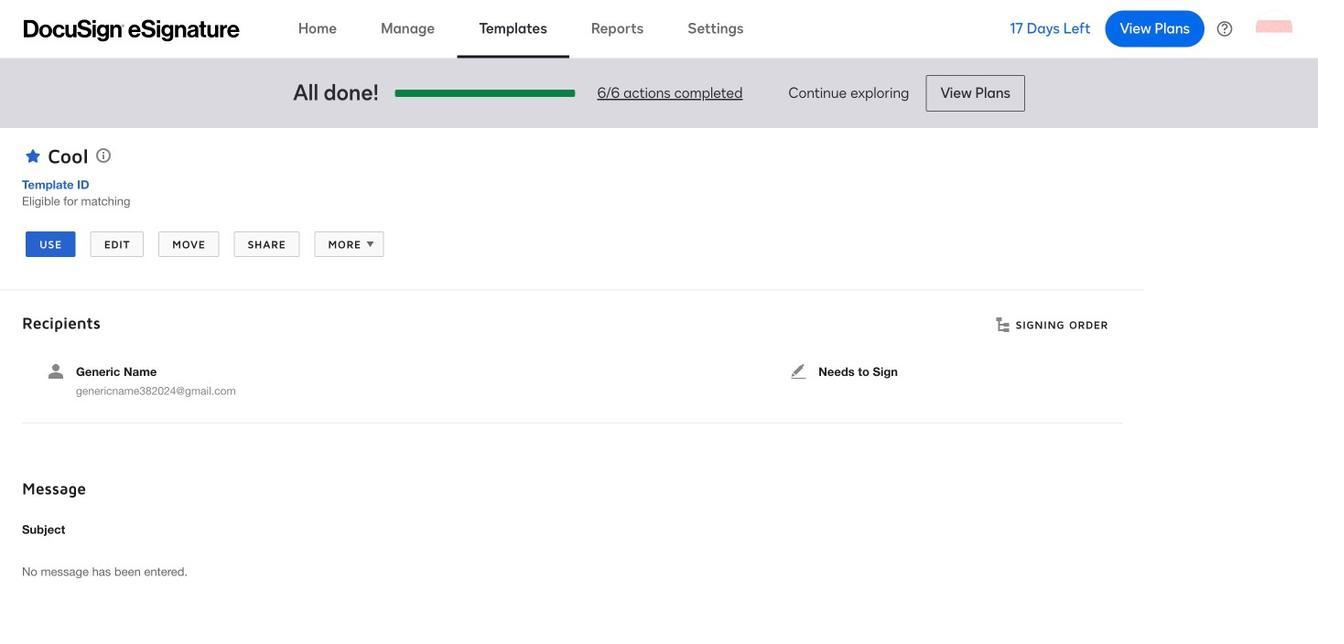 Task type: vqa. For each thing, say whether or not it's contained in the screenshot.
the DocuSign eSignature image
yes



Task type: describe. For each thing, give the bounding box(es) containing it.
your uploaded profile image image
[[1256, 11, 1293, 47]]

remove cool from favorites image
[[26, 149, 40, 163]]



Task type: locate. For each thing, give the bounding box(es) containing it.
documents view region
[[1145, 128, 1319, 623]]

docusign esignature image
[[24, 20, 240, 42]]



